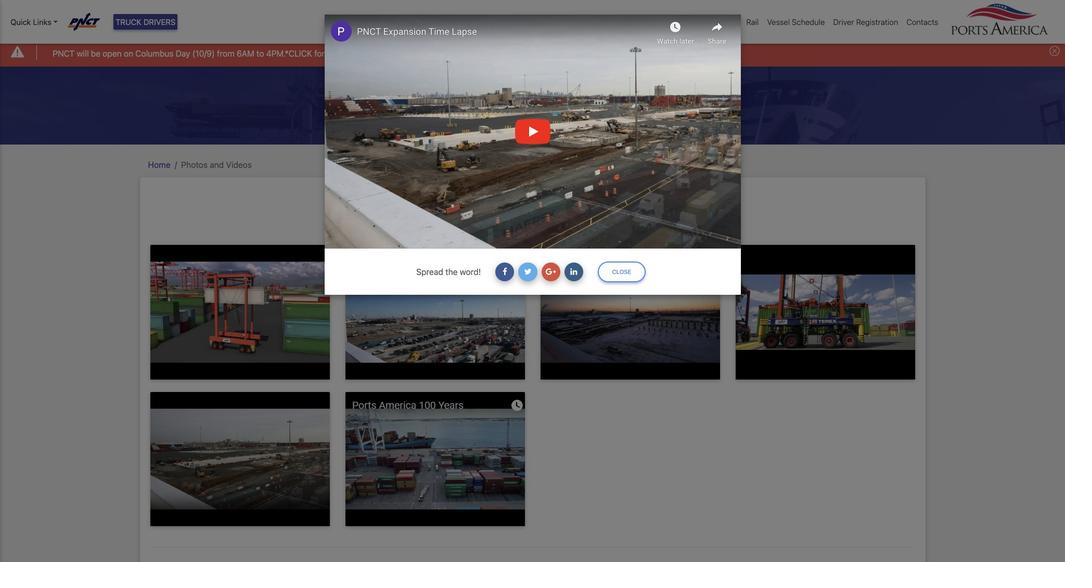 Task type: locate. For each thing, give the bounding box(es) containing it.
contacts link
[[903, 12, 943, 32]]

for
[[315, 49, 325, 58], [578, 226, 588, 235]]

future.
[[605, 226, 631, 235]]

0 horizontal spatial the
[[446, 268, 458, 277]]

home link
[[621, 12, 651, 32], [148, 160, 171, 170]]

safety link
[[712, 12, 743, 32]]

0 vertical spatial for
[[315, 49, 325, 58]]

1 horizontal spatial home
[[625, 17, 646, 27]]

the left word!
[[446, 268, 458, 277]]

gallery
[[523, 200, 593, 220]]

video image
[[150, 245, 330, 380], [345, 245, 525, 380], [541, 245, 720, 380], [736, 245, 916, 380], [150, 392, 330, 527], [345, 392, 525, 527]]

0 vertical spatial and
[[520, 97, 546, 116]]

0 horizontal spatial home
[[148, 160, 171, 170]]

1 horizontal spatial for
[[578, 226, 588, 235]]

1 horizontal spatial home link
[[621, 12, 651, 32]]

1 horizontal spatial videos
[[550, 97, 598, 116]]

for right read
[[578, 226, 588, 235]]

spread
[[417, 268, 444, 277]]

0 horizontal spatial for
[[315, 49, 325, 58]]

spread the word!
[[417, 268, 481, 277]]

videos
[[550, 97, 598, 116], [226, 160, 252, 170]]

4pm.*click
[[266, 49, 312, 58]]

(10/9)
[[193, 49, 215, 58]]

0 vertical spatial home
[[625, 17, 646, 27]]

0 horizontal spatial photos
[[181, 160, 208, 170]]

1 horizontal spatial photos
[[467, 97, 516, 116]]

0 vertical spatial videos
[[550, 97, 598, 116]]

video gallery
[[473, 200, 593, 220]]

1 vertical spatial home link
[[148, 160, 171, 170]]

the
[[590, 226, 602, 235], [446, 268, 458, 277]]

for inside alert
[[315, 49, 325, 58]]

port newark container terminal read for the future.
[[434, 226, 631, 235]]

be
[[91, 49, 101, 58]]

close button
[[598, 262, 646, 283]]

and
[[520, 97, 546, 116], [210, 160, 224, 170]]

1 vertical spatial and
[[210, 160, 224, 170]]

photos and videos
[[467, 97, 598, 116], [181, 160, 252, 170]]

driver registration
[[834, 17, 899, 27]]

driver registration link
[[830, 12, 903, 32]]

terminal
[[522, 226, 554, 235]]

for left details*
[[315, 49, 325, 58]]

on
[[124, 49, 133, 58]]

port
[[434, 226, 450, 235]]

0 horizontal spatial photos and videos
[[181, 160, 252, 170]]

1 vertical spatial for
[[578, 226, 588, 235]]

driver
[[834, 17, 855, 27]]

vessel
[[768, 17, 790, 27]]

schedule
[[792, 17, 825, 27]]

vessel schedule link
[[763, 12, 830, 32]]

photos
[[467, 97, 516, 116], [181, 160, 208, 170]]

registration
[[857, 17, 899, 27]]

1 horizontal spatial photos and videos
[[467, 97, 598, 116]]

open
[[103, 49, 122, 58]]

quick
[[10, 17, 31, 27]]

vessel schedule
[[768, 17, 825, 27]]

0 vertical spatial the
[[590, 226, 602, 235]]

video
[[473, 200, 519, 220]]

the left future.
[[590, 226, 602, 235]]

pnct will be open on columbus day (10/9) from 6am to 4pm.*click for details*
[[53, 49, 357, 58]]

quick links link
[[10, 16, 58, 28]]

close image
[[1050, 46, 1061, 56]]

1 vertical spatial photos and videos
[[181, 160, 252, 170]]

home
[[625, 17, 646, 27], [148, 160, 171, 170]]

0 horizontal spatial videos
[[226, 160, 252, 170]]

safety
[[716, 17, 738, 27]]



Task type: vqa. For each thing, say whether or not it's contained in the screenshot.
4PM.*CLICK
yes



Task type: describe. For each thing, give the bounding box(es) containing it.
6am
[[237, 49, 254, 58]]

quick links
[[10, 17, 51, 27]]

word!
[[460, 268, 481, 277]]

from
[[217, 49, 235, 58]]

1 vertical spatial videos
[[226, 160, 252, 170]]

0 horizontal spatial and
[[210, 160, 224, 170]]

details*
[[327, 49, 357, 58]]

pnct will be open on columbus day (10/9) from 6am to 4pm.*click for details* alert
[[0, 38, 1066, 66]]

0 horizontal spatial home link
[[148, 160, 171, 170]]

1 horizontal spatial the
[[590, 226, 602, 235]]

1 vertical spatial the
[[446, 268, 458, 277]]

1 vertical spatial photos
[[181, 160, 208, 170]]

0 vertical spatial photos and videos
[[467, 97, 598, 116]]

container
[[483, 226, 520, 235]]

read
[[556, 226, 575, 235]]

day
[[176, 49, 190, 58]]

rail link
[[743, 12, 763, 32]]

0 vertical spatial photos
[[467, 97, 516, 116]]

rail
[[747, 17, 759, 27]]

1 horizontal spatial and
[[520, 97, 546, 116]]

to
[[257, 49, 264, 58]]

links
[[33, 17, 51, 27]]

pnct will be open on columbus day (10/9) from 6am to 4pm.*click for details* link
[[53, 47, 357, 60]]

contacts
[[907, 17, 939, 27]]

newark
[[452, 226, 481, 235]]

pnct
[[53, 49, 75, 58]]

columbus
[[136, 49, 174, 58]]

close
[[613, 268, 632, 275]]

0 vertical spatial home link
[[621, 12, 651, 32]]

will
[[77, 49, 89, 58]]

1 vertical spatial home
[[148, 160, 171, 170]]



